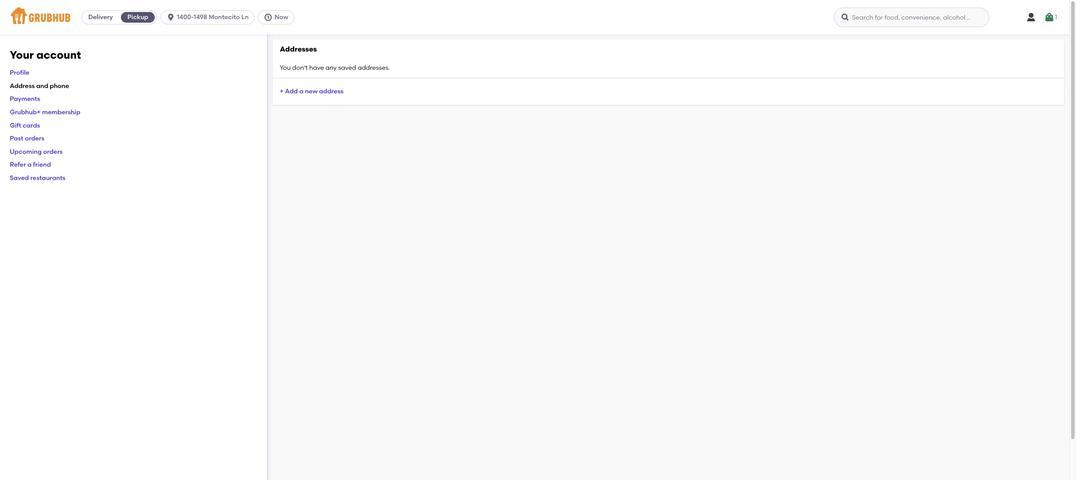 Task type: describe. For each thing, give the bounding box(es) containing it.
cards
[[23, 122, 40, 129]]

friend
[[33, 161, 51, 169]]

refer a friend
[[10, 161, 51, 169]]

1 button
[[1045, 9, 1058, 25]]

profile link
[[10, 69, 29, 77]]

1498
[[194, 13, 207, 21]]

saved restaurants
[[10, 174, 65, 182]]

upcoming orders link
[[10, 148, 63, 156]]

past
[[10, 135, 23, 142]]

upcoming orders
[[10, 148, 63, 156]]

main navigation navigation
[[0, 0, 1070, 35]]

addresses.
[[358, 64, 390, 71]]

svg image for 1
[[1045, 12, 1056, 23]]

+ add a new address button
[[280, 84, 344, 100]]

add
[[285, 88, 298, 95]]

restaurants
[[30, 174, 65, 182]]

grubhub+ membership link
[[10, 109, 80, 116]]

phone
[[50, 82, 69, 90]]

your
[[10, 48, 34, 61]]

membership
[[42, 109, 80, 116]]

address and phone link
[[10, 82, 69, 90]]

pickup button
[[119, 10, 157, 24]]

ln
[[241, 13, 249, 21]]

refer a friend link
[[10, 161, 51, 169]]

a inside button
[[300, 88, 304, 95]]

1 horizontal spatial svg image
[[1026, 12, 1037, 23]]

svg image for now
[[264, 13, 273, 22]]

refer
[[10, 161, 26, 169]]

gift cards
[[10, 122, 40, 129]]

have
[[309, 64, 324, 71]]

saved restaurants link
[[10, 174, 65, 182]]

gift cards link
[[10, 122, 40, 129]]

address
[[319, 88, 344, 95]]

Search for food, convenience, alcohol... search field
[[834, 8, 990, 27]]

1400-1498 montecito ln
[[177, 13, 249, 21]]

+ add a new address
[[280, 88, 344, 95]]

delivery
[[88, 13, 113, 21]]

now
[[275, 13, 289, 21]]



Task type: locate. For each thing, give the bounding box(es) containing it.
grubhub+
[[10, 109, 41, 116]]

payments
[[10, 95, 40, 103]]

a
[[300, 88, 304, 95], [27, 161, 32, 169]]

grubhub+ membership
[[10, 109, 80, 116]]

profile
[[10, 69, 29, 77]]

1 svg image from the left
[[166, 13, 175, 22]]

orders for past orders
[[25, 135, 44, 142]]

saved
[[10, 174, 29, 182]]

past orders
[[10, 135, 44, 142]]

past orders link
[[10, 135, 44, 142]]

upcoming
[[10, 148, 42, 156]]

svg image
[[1026, 12, 1037, 23], [1045, 12, 1056, 23], [264, 13, 273, 22]]

2 horizontal spatial svg image
[[1045, 12, 1056, 23]]

now button
[[258, 10, 298, 24]]

1 vertical spatial a
[[27, 161, 32, 169]]

1400-1498 montecito ln button
[[161, 10, 258, 24]]

don't
[[292, 64, 308, 71]]

orders
[[25, 135, 44, 142], [43, 148, 63, 156]]

montecito
[[209, 13, 240, 21]]

delivery button
[[82, 10, 119, 24]]

0 vertical spatial orders
[[25, 135, 44, 142]]

a left "new"
[[300, 88, 304, 95]]

you don't have any saved addresses.
[[280, 64, 390, 71]]

new
[[305, 88, 318, 95]]

your account
[[10, 48, 81, 61]]

and
[[36, 82, 48, 90]]

0 vertical spatial a
[[300, 88, 304, 95]]

payments link
[[10, 95, 40, 103]]

any
[[326, 64, 337, 71]]

a right the refer
[[27, 161, 32, 169]]

1 vertical spatial orders
[[43, 148, 63, 156]]

0 horizontal spatial svg image
[[264, 13, 273, 22]]

orders up upcoming orders
[[25, 135, 44, 142]]

svg image inside 1 button
[[1045, 12, 1056, 23]]

0 horizontal spatial svg image
[[166, 13, 175, 22]]

0 horizontal spatial a
[[27, 161, 32, 169]]

address and phone
[[10, 82, 69, 90]]

orders up friend
[[43, 148, 63, 156]]

svg image inside now button
[[264, 13, 273, 22]]

1 horizontal spatial svg image
[[841, 13, 850, 22]]

2 svg image from the left
[[841, 13, 850, 22]]

address
[[10, 82, 35, 90]]

+
[[280, 88, 284, 95]]

svg image inside "1400-1498 montecito ln" button
[[166, 13, 175, 22]]

orders for upcoming orders
[[43, 148, 63, 156]]

you
[[280, 64, 291, 71]]

gift
[[10, 122, 21, 129]]

account
[[36, 48, 81, 61]]

saved
[[338, 64, 356, 71]]

1400-
[[177, 13, 194, 21]]

addresses
[[280, 45, 317, 53]]

svg image
[[166, 13, 175, 22], [841, 13, 850, 22]]

pickup
[[128, 13, 148, 21]]

1 horizontal spatial a
[[300, 88, 304, 95]]

1
[[1056, 13, 1058, 21]]



Task type: vqa. For each thing, say whether or not it's contained in the screenshot.
the top ordered:
no



